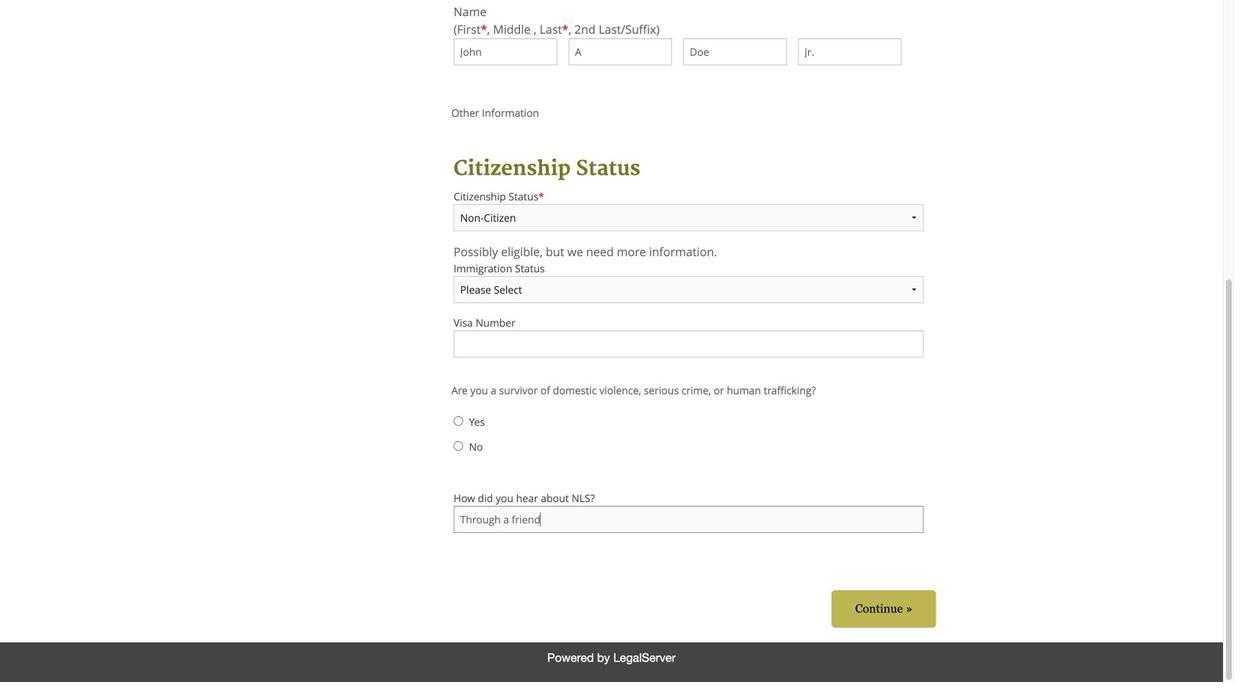 Task type: locate. For each thing, give the bounding box(es) containing it.
None radio
[[454, 417, 463, 426]]

Last* text field
[[683, 38, 787, 66]]

Continue » submit
[[832, 591, 936, 628]]

None radio
[[454, 442, 463, 451]]

First* text field
[[454, 38, 558, 66]]

None text field
[[454, 331, 924, 358], [454, 506, 924, 534], [454, 331, 924, 358], [454, 506, 924, 534]]



Task type: describe. For each thing, give the bounding box(es) containing it.
Suffix text field
[[798, 38, 902, 66]]

Middle text field
[[569, 38, 672, 66]]



